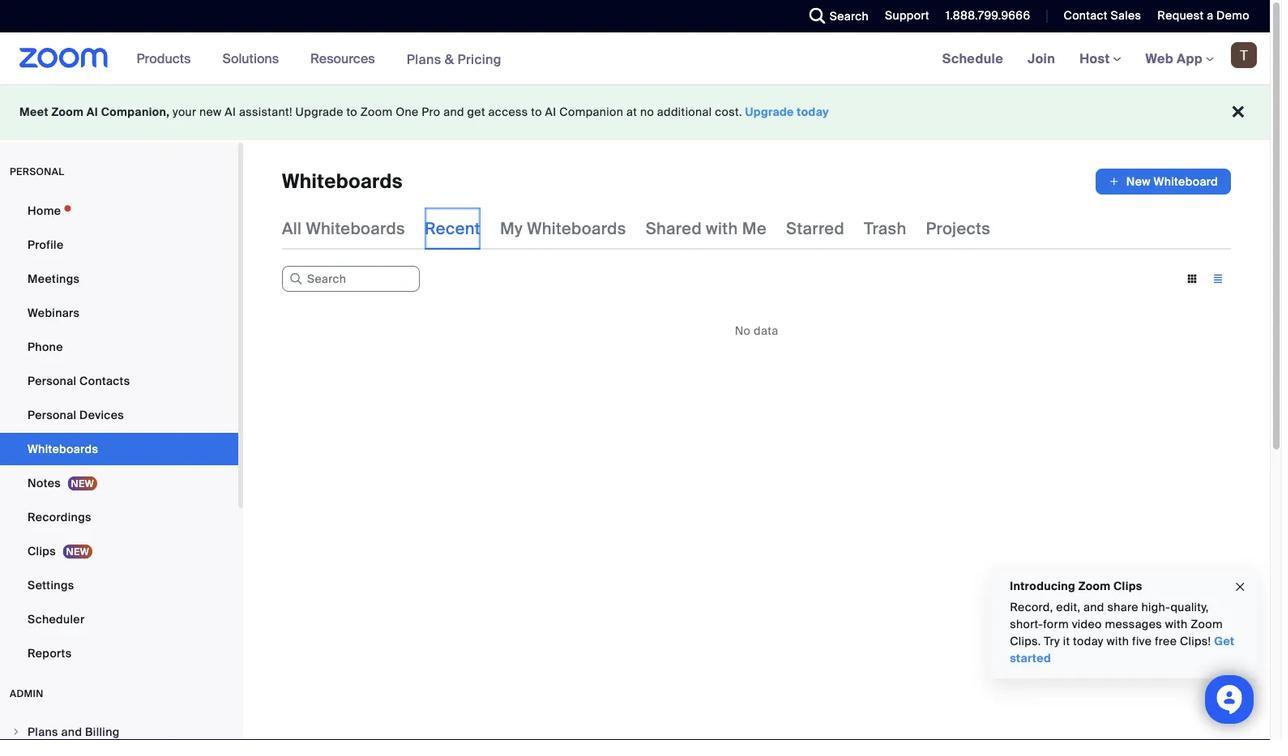 Task type: locate. For each thing, give the bounding box(es) containing it.
0 vertical spatial plans
[[407, 50, 441, 67]]

get
[[1215, 634, 1235, 649]]

demo
[[1217, 8, 1250, 23]]

1 vertical spatial and
[[1084, 600, 1105, 615]]

recordings
[[28, 510, 91, 525]]

plans and billing
[[28, 724, 120, 739]]

my
[[500, 218, 523, 239]]

1 horizontal spatial and
[[444, 105, 464, 120]]

record, edit, and share high-quality, short-form video messages with zoom clips. try it today with five free clips!
[[1010, 600, 1223, 649]]

solutions button
[[222, 32, 286, 84]]

notes
[[28, 476, 61, 491]]

quality,
[[1171, 600, 1209, 615]]

products
[[137, 50, 191, 67]]

0 horizontal spatial ai
[[87, 105, 98, 120]]

with down 'messages'
[[1107, 634, 1130, 649]]

banner
[[0, 32, 1270, 86]]

1 horizontal spatial ai
[[225, 105, 236, 120]]

0 horizontal spatial today
[[797, 105, 829, 120]]

Search text field
[[282, 266, 420, 292]]

all
[[282, 218, 302, 239]]

1 to from the left
[[347, 105, 358, 120]]

get started
[[1010, 634, 1235, 666]]

schedule link
[[931, 32, 1016, 84]]

plans right right icon
[[28, 724, 58, 739]]

to down resources dropdown button
[[347, 105, 358, 120]]

with
[[706, 218, 738, 239], [1166, 617, 1188, 632], [1107, 634, 1130, 649]]

shared
[[646, 218, 702, 239]]

ai left companion
[[545, 105, 557, 120]]

zoom up clips!
[[1191, 617, 1223, 632]]

whiteboards link
[[0, 433, 238, 465]]

webinars link
[[0, 297, 238, 329]]

0 vertical spatial with
[[706, 218, 738, 239]]

and left 'billing'
[[61, 724, 82, 739]]

zoom left one
[[361, 105, 393, 120]]

product information navigation
[[125, 32, 514, 86]]

personal inside personal devices "link"
[[28, 407, 76, 422]]

plans and billing menu item
[[0, 717, 238, 740]]

personal
[[10, 165, 64, 178]]

admin
[[10, 688, 44, 700]]

all whiteboards
[[282, 218, 405, 239]]

0 horizontal spatial with
[[706, 218, 738, 239]]

2 personal from the top
[[28, 407, 76, 422]]

1 horizontal spatial to
[[531, 105, 542, 120]]

0 horizontal spatial upgrade
[[296, 105, 344, 120]]

0 vertical spatial clips
[[28, 544, 56, 559]]

request
[[1158, 8, 1204, 23]]

1 vertical spatial personal
[[28, 407, 76, 422]]

2 upgrade from the left
[[746, 105, 794, 120]]

started
[[1010, 651, 1052, 666]]

2 horizontal spatial ai
[[545, 105, 557, 120]]

1 personal from the top
[[28, 373, 76, 388]]

contact sales
[[1064, 8, 1142, 23]]

personal contacts link
[[0, 365, 238, 397]]

profile picture image
[[1232, 42, 1258, 68]]

whiteboards application
[[282, 169, 1232, 195]]

0 horizontal spatial and
[[61, 724, 82, 739]]

0 horizontal spatial plans
[[28, 724, 58, 739]]

plans inside menu item
[[28, 724, 58, 739]]

plans left &
[[407, 50, 441, 67]]

and up video
[[1084, 600, 1105, 615]]

web app button
[[1146, 50, 1215, 67]]

clips up "share"
[[1114, 578, 1143, 593]]

1 vertical spatial with
[[1166, 617, 1188, 632]]

personal for personal devices
[[28, 407, 76, 422]]

personal down phone in the top of the page
[[28, 373, 76, 388]]

0 vertical spatial today
[[797, 105, 829, 120]]

0 vertical spatial and
[[444, 105, 464, 120]]

new whiteboard button
[[1096, 169, 1232, 195]]

notes link
[[0, 467, 238, 499]]

1 vertical spatial today
[[1073, 634, 1104, 649]]

1 horizontal spatial upgrade
[[746, 105, 794, 120]]

resources
[[311, 50, 375, 67]]

and inside meet zoom ai companion, footer
[[444, 105, 464, 120]]

0 horizontal spatial clips
[[28, 544, 56, 559]]

with up free
[[1166, 617, 1188, 632]]

tabs of all whiteboard page tab list
[[282, 208, 991, 250]]

messages
[[1105, 617, 1163, 632]]

grid mode, not selected image
[[1180, 272, 1206, 286]]

3 ai from the left
[[545, 105, 557, 120]]

whiteboards down the personal devices
[[28, 441, 98, 456]]

personal down personal contacts
[[28, 407, 76, 422]]

upgrade right cost.
[[746, 105, 794, 120]]

personal inside personal contacts link
[[28, 373, 76, 388]]

it
[[1063, 634, 1070, 649]]

whiteboards up all whiteboards
[[282, 169, 403, 194]]

and
[[444, 105, 464, 120], [1084, 600, 1105, 615], [61, 724, 82, 739]]

edit,
[[1057, 600, 1081, 615]]

free
[[1155, 634, 1177, 649]]

zoom
[[51, 105, 84, 120], [361, 105, 393, 120], [1079, 578, 1111, 593], [1191, 617, 1223, 632]]

support link
[[873, 0, 934, 32], [885, 8, 930, 23]]

no
[[640, 105, 654, 120]]

1 horizontal spatial plans
[[407, 50, 441, 67]]

and left get
[[444, 105, 464, 120]]

short-
[[1010, 617, 1044, 632]]

with left me
[[706, 218, 738, 239]]

ai left companion, in the left top of the page
[[87, 105, 98, 120]]

whiteboards
[[282, 169, 403, 194], [306, 218, 405, 239], [527, 218, 626, 239], [28, 441, 98, 456]]

resources button
[[311, 32, 382, 84]]

plans & pricing link
[[407, 50, 502, 67], [407, 50, 502, 67]]

personal devices link
[[0, 399, 238, 431]]

introducing
[[1010, 578, 1076, 593]]

to right access
[[531, 105, 542, 120]]

plans inside product information navigation
[[407, 50, 441, 67]]

1 horizontal spatial with
[[1107, 634, 1130, 649]]

search
[[830, 9, 869, 24]]

clips
[[28, 544, 56, 559], [1114, 578, 1143, 593]]

personal for personal contacts
[[28, 373, 76, 388]]

five
[[1133, 634, 1152, 649]]

list mode, selected image
[[1206, 272, 1232, 286]]

2 vertical spatial and
[[61, 724, 82, 739]]

ai right the new
[[225, 105, 236, 120]]

support
[[885, 8, 930, 23]]

trash
[[864, 218, 907, 239]]

request a demo link
[[1146, 0, 1270, 32], [1158, 8, 1250, 23]]

1 vertical spatial plans
[[28, 724, 58, 739]]

1 horizontal spatial today
[[1073, 634, 1104, 649]]

pro
[[422, 105, 441, 120]]

1 vertical spatial clips
[[1114, 578, 1143, 593]]

2 horizontal spatial and
[[1084, 600, 1105, 615]]

personal
[[28, 373, 76, 388], [28, 407, 76, 422]]

new
[[199, 105, 222, 120]]

clips up settings
[[28, 544, 56, 559]]

upgrade down product information navigation
[[296, 105, 344, 120]]

contact
[[1064, 8, 1108, 23]]

get started link
[[1010, 634, 1235, 666]]

0 horizontal spatial to
[[347, 105, 358, 120]]

introducing zoom clips
[[1010, 578, 1143, 593]]

2 vertical spatial with
[[1107, 634, 1130, 649]]

upgrade
[[296, 105, 344, 120], [746, 105, 794, 120]]

whiteboards up search text box
[[306, 218, 405, 239]]

data
[[754, 323, 779, 338]]

0 vertical spatial personal
[[28, 373, 76, 388]]

assistant!
[[239, 105, 293, 120]]

billing
[[85, 724, 120, 739]]



Task type: describe. For each thing, give the bounding box(es) containing it.
2 ai from the left
[[225, 105, 236, 120]]

scheduler link
[[0, 603, 238, 636]]

with inside tabs of all whiteboard page tab list
[[706, 218, 738, 239]]

settings link
[[0, 569, 238, 602]]

reports
[[28, 646, 72, 661]]

zoom inside record, edit, and share high-quality, short-form video messages with zoom clips. try it today with five free clips!
[[1191, 617, 1223, 632]]

and inside menu item
[[61, 724, 82, 739]]

add image
[[1109, 174, 1120, 190]]

form
[[1044, 617, 1069, 632]]

companion
[[560, 105, 624, 120]]

profile link
[[0, 229, 238, 261]]

meetings
[[28, 271, 80, 286]]

2 to from the left
[[531, 105, 542, 120]]

meetings navigation
[[931, 32, 1270, 86]]

join
[[1028, 50, 1056, 67]]

phone
[[28, 339, 63, 354]]

projects
[[926, 218, 991, 239]]

at
[[627, 105, 637, 120]]

right image
[[11, 727, 21, 737]]

host
[[1080, 50, 1114, 67]]

pricing
[[458, 50, 502, 67]]

webinars
[[28, 305, 80, 320]]

today inside record, edit, and share high-quality, short-form video messages with zoom clips. try it today with five free clips!
[[1073, 634, 1104, 649]]

personal contacts
[[28, 373, 130, 388]]

phone link
[[0, 331, 238, 363]]

new
[[1127, 174, 1151, 189]]

banner containing products
[[0, 32, 1270, 86]]

upgrade today link
[[746, 105, 829, 120]]

video
[[1072, 617, 1102, 632]]

personal menu menu
[[0, 195, 238, 671]]

zoom up edit,
[[1079, 578, 1111, 593]]

profile
[[28, 237, 64, 252]]

cost.
[[715, 105, 743, 120]]

meetings link
[[0, 263, 238, 295]]

clips link
[[0, 535, 238, 568]]

clips!
[[1180, 634, 1212, 649]]

record,
[[1010, 600, 1054, 615]]

contacts
[[79, 373, 130, 388]]

web
[[1146, 50, 1174, 67]]

meet zoom ai companion, your new ai assistant! upgrade to zoom one pro and get access to ai companion at no additional cost. upgrade today
[[19, 105, 829, 120]]

one
[[396, 105, 419, 120]]

products button
[[137, 32, 198, 84]]

plans & pricing
[[407, 50, 502, 67]]

share
[[1108, 600, 1139, 615]]

whiteboard
[[1154, 174, 1219, 189]]

no
[[735, 323, 751, 338]]

and inside record, edit, and share high-quality, short-form video messages with zoom clips. try it today with five free clips!
[[1084, 600, 1105, 615]]

recordings link
[[0, 501, 238, 533]]

shared with me
[[646, 218, 767, 239]]

request a demo
[[1158, 8, 1250, 23]]

1 ai from the left
[[87, 105, 98, 120]]

host button
[[1080, 50, 1122, 67]]

whiteboards inside personal menu menu
[[28, 441, 98, 456]]

high-
[[1142, 600, 1171, 615]]

a
[[1207, 8, 1214, 23]]

scheduler
[[28, 612, 85, 627]]

sales
[[1111, 8, 1142, 23]]

no data
[[735, 323, 779, 338]]

your
[[173, 105, 196, 120]]

settings
[[28, 578, 74, 593]]

companion,
[[101, 105, 170, 120]]

solutions
[[222, 50, 279, 67]]

clips.
[[1010, 634, 1041, 649]]

me
[[742, 218, 767, 239]]

app
[[1177, 50, 1203, 67]]

new whiteboard
[[1127, 174, 1219, 189]]

join link
[[1016, 32, 1068, 84]]

try
[[1044, 634, 1060, 649]]

recent
[[425, 218, 481, 239]]

close image
[[1234, 578, 1247, 596]]

meet zoom ai companion, footer
[[0, 84, 1270, 140]]

devices
[[79, 407, 124, 422]]

search button
[[798, 0, 873, 32]]

zoom logo image
[[19, 48, 108, 68]]

home link
[[0, 195, 238, 227]]

whiteboards inside application
[[282, 169, 403, 194]]

reports link
[[0, 637, 238, 670]]

clips inside personal menu menu
[[28, 544, 56, 559]]

home
[[28, 203, 61, 218]]

starred
[[786, 218, 845, 239]]

1.888.799.9666
[[946, 8, 1031, 23]]

1 horizontal spatial clips
[[1114, 578, 1143, 593]]

1 upgrade from the left
[[296, 105, 344, 120]]

personal devices
[[28, 407, 124, 422]]

plans for plans & pricing
[[407, 50, 441, 67]]

additional
[[657, 105, 712, 120]]

today inside meet zoom ai companion, footer
[[797, 105, 829, 120]]

meet
[[19, 105, 49, 120]]

whiteboards right 'my'
[[527, 218, 626, 239]]

web app
[[1146, 50, 1203, 67]]

access
[[489, 105, 528, 120]]

&
[[445, 50, 454, 67]]

schedule
[[943, 50, 1004, 67]]

2 horizontal spatial with
[[1166, 617, 1188, 632]]

plans for plans and billing
[[28, 724, 58, 739]]

zoom right meet
[[51, 105, 84, 120]]



Task type: vqa. For each thing, say whether or not it's contained in the screenshot.
The inside the Your purchase may be subject to local taxes based on the billing information you provide. The final charge may be different than the amount shown here and will be displayed on your invoice.
no



